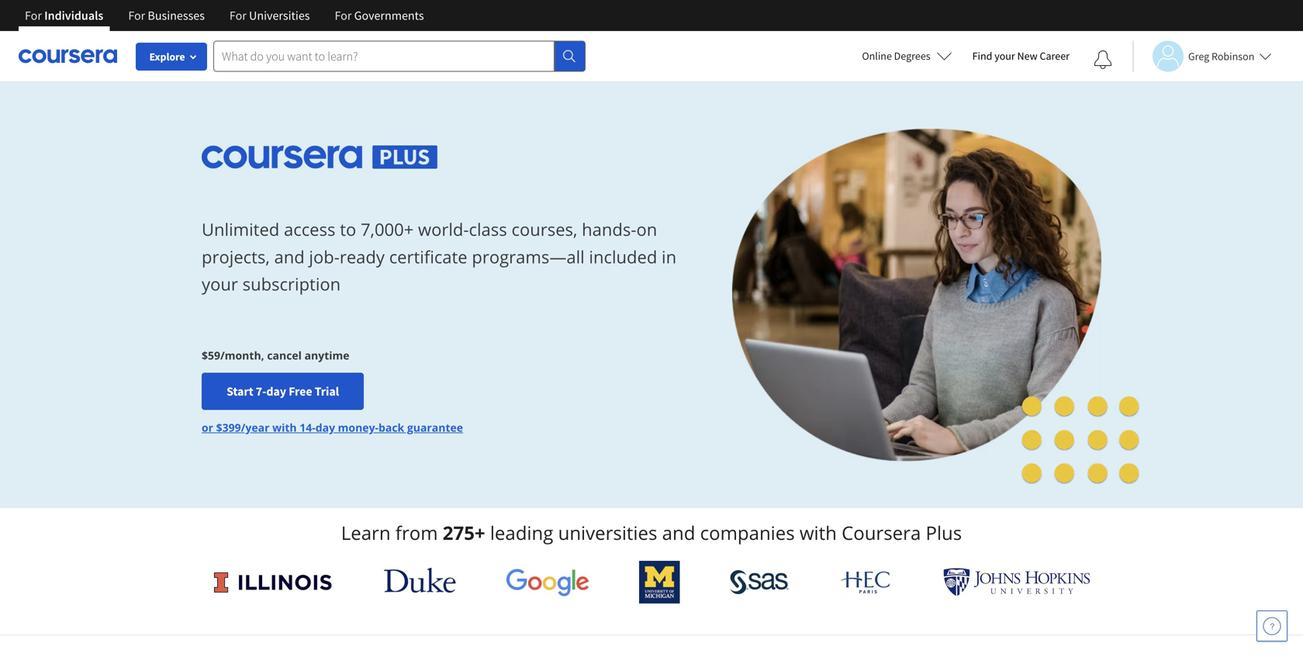 Task type: locate. For each thing, give the bounding box(es) containing it.
1 vertical spatial your
[[202, 272, 238, 296]]

on
[[637, 218, 657, 241]]

hec paris image
[[839, 567, 894, 598]]

for left 'businesses' on the left top of the page
[[128, 8, 145, 23]]

0 vertical spatial your
[[995, 49, 1016, 63]]

0 horizontal spatial and
[[274, 245, 305, 268]]

university of illinois at urbana-champaign image
[[213, 570, 334, 595]]

0 horizontal spatial your
[[202, 272, 238, 296]]

2 for from the left
[[128, 8, 145, 23]]

coursera image
[[19, 44, 117, 68]]

courses,
[[512, 218, 578, 241]]

sas image
[[730, 570, 790, 595]]

day
[[266, 384, 286, 399], [316, 420, 335, 435]]

help center image
[[1263, 617, 1282, 636]]

learn from 275+ leading universities and companies with coursera plus
[[341, 520, 962, 546]]

for individuals
[[25, 8, 103, 23]]

banner navigation
[[12, 0, 437, 31]]

individuals
[[44, 8, 103, 23]]

0 vertical spatial and
[[274, 245, 305, 268]]

coursera plus image
[[202, 146, 438, 169]]

included
[[589, 245, 658, 268]]

for for individuals
[[25, 8, 42, 23]]

google image
[[506, 568, 590, 597]]

for left universities
[[230, 8, 247, 23]]

for left governments
[[335, 8, 352, 23]]

hands-
[[582, 218, 637, 241]]

your
[[995, 49, 1016, 63], [202, 272, 238, 296]]

for
[[25, 8, 42, 23], [128, 8, 145, 23], [230, 8, 247, 23], [335, 8, 352, 23]]

greg robinson
[[1189, 49, 1255, 63]]

class
[[469, 218, 507, 241]]

1 vertical spatial with
[[800, 520, 837, 546]]

4 for from the left
[[335, 8, 352, 23]]

coursera
[[842, 520, 921, 546]]

with left '14-'
[[272, 420, 297, 435]]

explore
[[149, 50, 185, 64]]

cancel
[[267, 348, 302, 363]]

None search field
[[213, 41, 586, 72]]

money-
[[338, 420, 379, 435]]

1 for from the left
[[25, 8, 42, 23]]

for left the individuals
[[25, 8, 42, 23]]

unlimited access to 7,000+ world-class courses, hands-on projects, and job-ready certificate programs—all included in your subscription
[[202, 218, 677, 296]]

/month,
[[220, 348, 264, 363]]

14-
[[300, 420, 316, 435]]

with
[[272, 420, 297, 435], [800, 520, 837, 546]]

start
[[227, 384, 254, 399]]

university of michigan image
[[640, 561, 680, 604]]

johns hopkins university image
[[944, 568, 1091, 597]]

and up subscription
[[274, 245, 305, 268]]

275+
[[443, 520, 485, 546]]

$399
[[216, 420, 241, 435]]

1 horizontal spatial your
[[995, 49, 1016, 63]]

1 horizontal spatial day
[[316, 420, 335, 435]]

and up university of michigan image
[[662, 520, 696, 546]]

subscription
[[243, 272, 341, 296]]

0 horizontal spatial day
[[266, 384, 286, 399]]

your right find
[[995, 49, 1016, 63]]

in
[[662, 245, 677, 268]]

with left coursera
[[800, 520, 837, 546]]

robinson
[[1212, 49, 1255, 63]]

1 horizontal spatial and
[[662, 520, 696, 546]]

day left free
[[266, 384, 286, 399]]

programs—all
[[472, 245, 585, 268]]

for universities
[[230, 8, 310, 23]]

day left "money-"
[[316, 420, 335, 435]]

day inside button
[[266, 384, 286, 399]]

greg
[[1189, 49, 1210, 63]]

back
[[379, 420, 404, 435]]

3 for from the left
[[230, 8, 247, 23]]

1 vertical spatial day
[[316, 420, 335, 435]]

your down projects,
[[202, 272, 238, 296]]

0 vertical spatial day
[[266, 384, 286, 399]]

0 vertical spatial with
[[272, 420, 297, 435]]

online degrees button
[[850, 39, 965, 73]]

trial
[[315, 384, 339, 399]]

world-
[[418, 218, 469, 241]]

explore button
[[136, 43, 207, 71]]

degrees
[[895, 49, 931, 63]]

free
[[289, 384, 312, 399]]

0 horizontal spatial with
[[272, 420, 297, 435]]

companies
[[700, 520, 795, 546]]

and
[[274, 245, 305, 268], [662, 520, 696, 546]]

governments
[[354, 8, 424, 23]]



Task type: describe. For each thing, give the bounding box(es) containing it.
$59 /month, cancel anytime
[[202, 348, 350, 363]]

and inside unlimited access to 7,000+ world-class courses, hands-on projects, and job-ready certificate programs—all included in your subscription
[[274, 245, 305, 268]]

projects,
[[202, 245, 270, 268]]

What do you want to learn? text field
[[213, 41, 555, 72]]

certificate
[[389, 245, 468, 268]]

new
[[1018, 49, 1038, 63]]

online degrees
[[862, 49, 931, 63]]

your inside unlimited access to 7,000+ world-class courses, hands-on projects, and job-ready certificate programs—all included in your subscription
[[202, 272, 238, 296]]

or
[[202, 420, 213, 435]]

1 vertical spatial and
[[662, 520, 696, 546]]

for for governments
[[335, 8, 352, 23]]

plus
[[926, 520, 962, 546]]

unlimited
[[202, 218, 280, 241]]

1 horizontal spatial with
[[800, 520, 837, 546]]

leading
[[490, 520, 554, 546]]

career
[[1040, 49, 1070, 63]]

ready
[[340, 245, 385, 268]]

job-
[[309, 245, 340, 268]]

for governments
[[335, 8, 424, 23]]

start 7-day free trial
[[227, 384, 339, 399]]

find
[[973, 49, 993, 63]]

greg robinson button
[[1133, 41, 1272, 72]]

/year
[[241, 420, 270, 435]]

learn
[[341, 520, 391, 546]]

universities
[[249, 8, 310, 23]]

7-
[[256, 384, 266, 399]]

for for businesses
[[128, 8, 145, 23]]

start 7-day free trial button
[[202, 373, 364, 410]]

universities
[[558, 520, 658, 546]]

access
[[284, 218, 336, 241]]

guarantee
[[407, 420, 463, 435]]

show notifications image
[[1094, 50, 1113, 69]]

online
[[862, 49, 892, 63]]

for businesses
[[128, 8, 205, 23]]

to
[[340, 218, 356, 241]]

businesses
[[148, 8, 205, 23]]

from
[[396, 520, 438, 546]]

or $399 /year with 14-day money-back guarantee
[[202, 420, 463, 435]]

anytime
[[305, 348, 350, 363]]

for for universities
[[230, 8, 247, 23]]

7,000+
[[361, 218, 414, 241]]

duke university image
[[384, 568, 456, 593]]

find your new career
[[973, 49, 1070, 63]]

find your new career link
[[965, 47, 1078, 66]]

$59
[[202, 348, 220, 363]]



Task type: vqa. For each thing, say whether or not it's contained in the screenshot.
the because
no



